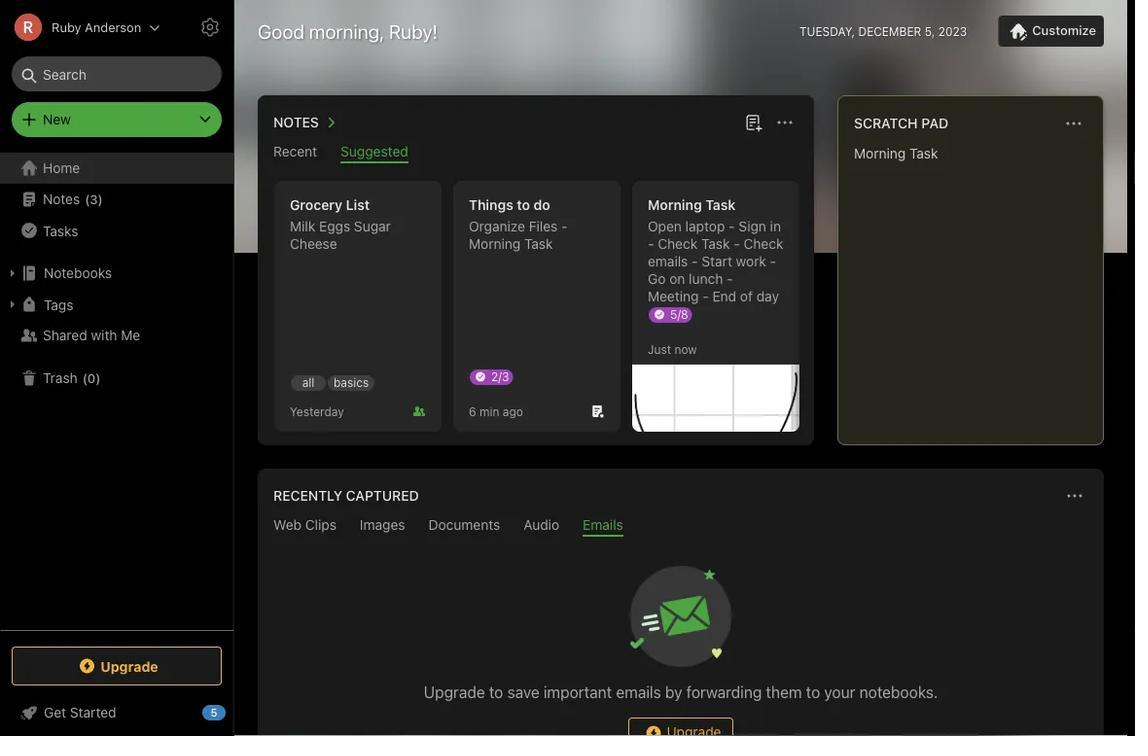 Task type: describe. For each thing, give the bounding box(es) containing it.
sugar
[[354, 218, 391, 234]]

documents
[[429, 517, 500, 533]]

- down lunch
[[703, 288, 709, 305]]

5,
[[925, 24, 935, 38]]

6 min ago
[[469, 405, 523, 418]]

sign
[[739, 218, 767, 234]]

2023
[[939, 24, 967, 38]]

customize button
[[999, 16, 1104, 47]]

basics
[[334, 376, 369, 390]]

- up lunch
[[692, 253, 698, 270]]

- right "work"
[[770, 253, 777, 270]]

start
[[702, 253, 733, 270]]

home
[[43, 160, 80, 176]]

grocery list milk eggs sugar cheese
[[290, 197, 391, 252]]

forwarding
[[687, 684, 762, 702]]

in
[[770, 218, 781, 234]]

tags
[[44, 297, 73, 313]]

with
[[91, 327, 117, 343]]

just now
[[648, 342, 697, 356]]

audio
[[524, 517, 560, 533]]

files
[[529, 218, 558, 234]]

tags button
[[0, 289, 233, 320]]

good
[[258, 19, 305, 42]]

images tab
[[360, 517, 405, 537]]

meeting
[[648, 288, 699, 305]]

pad
[[922, 115, 949, 131]]

customize
[[1033, 23, 1097, 38]]

anderson
[[85, 20, 141, 35]]

more actions image inside field
[[1063, 485, 1087, 508]]

more actions image
[[1062, 112, 1086, 135]]

grocery
[[290, 197, 343, 213]]

emails inside morning task open laptop - sign in - check task - check emails - start work - go on lunch - meeting - end of day
[[648, 253, 688, 270]]

to for upgrade
[[489, 684, 503, 702]]

clips
[[305, 517, 337, 533]]

task inside things to do organize files - morning task
[[524, 236, 553, 252]]

them
[[766, 684, 802, 702]]

your
[[825, 684, 856, 702]]

( for trash
[[82, 371, 87, 386]]

notebooks link
[[0, 258, 233, 289]]

recent tab
[[273, 144, 317, 163]]

recently captured button
[[270, 485, 419, 508]]

yesterday
[[290, 405, 344, 418]]

min
[[480, 405, 500, 418]]

ruby
[[52, 20, 81, 35]]

all
[[302, 376, 315, 390]]

Account field
[[0, 8, 161, 47]]

task up start
[[701, 236, 730, 252]]

thumbnail image
[[632, 365, 800, 432]]

eggs
[[319, 218, 350, 234]]

trash
[[43, 370, 78, 386]]

upgrade for upgrade to save important emails by forwarding them to your notebooks.
[[424, 684, 485, 702]]

- inside things to do organize files - morning task
[[562, 218, 568, 234]]

of
[[740, 288, 753, 305]]

things to do organize files - morning task
[[469, 197, 568, 252]]

tab list for notes
[[262, 144, 810, 163]]

upgrade for upgrade
[[100, 658, 158, 675]]

cheese
[[290, 236, 337, 252]]

suggested tab
[[341, 144, 408, 163]]

Start writing… text field
[[854, 145, 1102, 429]]

web clips tab
[[273, 517, 337, 537]]

2 horizontal spatial to
[[806, 684, 820, 702]]

click to collapse image
[[226, 701, 241, 724]]

end
[[713, 288, 737, 305]]

web clips
[[273, 517, 337, 533]]

december
[[859, 24, 922, 38]]

upgrade to save important emails by forwarding them to your notebooks.
[[424, 684, 938, 702]]

audio tab
[[524, 517, 560, 537]]

milk
[[290, 218, 315, 234]]

get started
[[44, 705, 116, 721]]

scratch pad
[[854, 115, 949, 131]]

home link
[[0, 153, 234, 184]]

morning task open laptop - sign in - check task - check emails - start work - go on lunch - meeting - end of day
[[648, 197, 784, 305]]

do
[[534, 197, 550, 213]]

shared with me
[[43, 327, 140, 343]]

expand notebooks image
[[5, 266, 20, 281]]

recently captured
[[273, 488, 419, 504]]



Task type: vqa. For each thing, say whether or not it's contained in the screenshot.
Upgrade
yes



Task type: locate. For each thing, give the bounding box(es) containing it.
things
[[469, 197, 514, 213]]

images
[[360, 517, 405, 533]]

1 horizontal spatial to
[[517, 197, 530, 213]]

shared with me link
[[0, 320, 233, 351]]

None search field
[[25, 56, 208, 91]]

( inside trash ( 0 )
[[82, 371, 87, 386]]

notes
[[273, 114, 319, 130], [43, 191, 80, 207]]

upgrade
[[100, 658, 158, 675], [424, 684, 485, 702]]

to for things
[[517, 197, 530, 213]]

ruby!
[[389, 19, 438, 42]]

tab list for recently captured
[[262, 517, 1100, 537]]

morning inside things to do organize files - morning task
[[469, 236, 521, 252]]

notes up recent
[[273, 114, 319, 130]]

emails up on on the top
[[648, 253, 688, 270]]

started
[[70, 705, 116, 721]]

lunch
[[689, 271, 723, 287]]

1 horizontal spatial morning
[[648, 197, 702, 213]]

- left sign
[[729, 218, 735, 234]]

- down open
[[648, 236, 654, 252]]

Help and Learning task checklist field
[[0, 698, 234, 729]]

-
[[562, 218, 568, 234], [729, 218, 735, 234], [648, 236, 654, 252], [734, 236, 740, 252], [692, 253, 698, 270], [770, 253, 777, 270], [727, 271, 733, 287], [703, 288, 709, 305]]

0 vertical spatial (
[[85, 192, 90, 207]]

0 horizontal spatial upgrade
[[100, 658, 158, 675]]

check down open
[[658, 236, 698, 252]]

0 vertical spatial upgrade
[[100, 658, 158, 675]]

to left your at the right
[[806, 684, 820, 702]]

new button
[[12, 102, 222, 137]]

check
[[658, 236, 698, 252], [744, 236, 784, 252]]

more actions field for recently captured
[[1062, 483, 1089, 510]]

tasks button
[[0, 215, 233, 246]]

notes for notes
[[273, 114, 319, 130]]

save
[[507, 684, 540, 702]]

notes button
[[270, 111, 342, 134]]

task down files
[[524, 236, 553, 252]]

1 vertical spatial morning
[[469, 236, 521, 252]]

ruby anderson
[[52, 20, 141, 35]]

emails inside tab panel
[[616, 684, 661, 702]]

task
[[706, 197, 736, 213], [524, 236, 553, 252], [701, 236, 730, 252]]

tab list containing web clips
[[262, 517, 1100, 537]]

go
[[648, 271, 666, 287]]

0 horizontal spatial to
[[489, 684, 503, 702]]

morning,
[[309, 19, 384, 42]]

more actions field for scratch pad
[[1061, 110, 1088, 137]]

laptop
[[686, 218, 725, 234]]

0 horizontal spatial morning
[[469, 236, 521, 252]]

1 horizontal spatial more actions image
[[1063, 485, 1087, 508]]

web
[[273, 517, 302, 533]]

( inside notes ( 3 )
[[85, 192, 90, 207]]

tab list
[[262, 144, 810, 163], [262, 517, 1100, 537]]

1 check from the left
[[658, 236, 698, 252]]

notes down home
[[43, 191, 80, 207]]

- up end
[[727, 271, 733, 287]]

me
[[121, 327, 140, 343]]

notes for notes ( 3 )
[[43, 191, 80, 207]]

) right trash
[[96, 371, 101, 386]]

get
[[44, 705, 66, 721]]

settings image
[[198, 16, 222, 39]]

notebooks.
[[860, 684, 938, 702]]

(
[[85, 192, 90, 207], [82, 371, 87, 386]]

emails tab panel
[[258, 537, 1104, 737]]

1 tab list from the top
[[262, 144, 810, 163]]

to
[[517, 197, 530, 213], [489, 684, 503, 702], [806, 684, 820, 702]]

task up laptop
[[706, 197, 736, 213]]

1 vertical spatial notes
[[43, 191, 80, 207]]

1 horizontal spatial check
[[744, 236, 784, 252]]

- up "work"
[[734, 236, 740, 252]]

0 vertical spatial notes
[[273, 114, 319, 130]]

morning
[[648, 197, 702, 213], [469, 236, 521, 252]]

1 vertical spatial upgrade
[[424, 684, 485, 702]]

( for notes
[[85, 192, 90, 207]]

scratch
[[854, 115, 918, 131]]

shared
[[43, 327, 87, 343]]

captured
[[346, 488, 419, 504]]

0 vertical spatial )
[[98, 192, 103, 207]]

6
[[469, 405, 476, 418]]

1 vertical spatial more actions image
[[1063, 485, 1087, 508]]

) for notes
[[98, 192, 103, 207]]

1 vertical spatial tab list
[[262, 517, 1100, 537]]

) down home link
[[98, 192, 103, 207]]

to left "save"
[[489, 684, 503, 702]]

upgrade button
[[12, 647, 222, 686]]

1 vertical spatial emails
[[616, 684, 661, 702]]

1 vertical spatial )
[[96, 371, 101, 386]]

) inside notes ( 3 )
[[98, 192, 103, 207]]

) inside trash ( 0 )
[[96, 371, 101, 386]]

2 check from the left
[[744, 236, 784, 252]]

tuesday, december 5, 2023
[[800, 24, 967, 38]]

recent
[[273, 144, 317, 160]]

0 vertical spatial tab list
[[262, 144, 810, 163]]

0 horizontal spatial check
[[658, 236, 698, 252]]

1 vertical spatial (
[[82, 371, 87, 386]]

upgrade up help and learning task checklist field
[[100, 658, 158, 675]]

list
[[346, 197, 370, 213]]

just
[[648, 342, 671, 356]]

1 horizontal spatial notes
[[273, 114, 319, 130]]

( down home link
[[85, 192, 90, 207]]

- right files
[[562, 218, 568, 234]]

5/8
[[670, 307, 689, 321]]

upgrade inside popup button
[[100, 658, 158, 675]]

to left do
[[517, 197, 530, 213]]

recently
[[273, 488, 343, 504]]

documents tab
[[429, 517, 500, 537]]

1 horizontal spatial upgrade
[[424, 684, 485, 702]]

to inside things to do organize files - morning task
[[517, 197, 530, 213]]

emails
[[583, 517, 623, 533]]

0 vertical spatial more actions image
[[774, 111, 797, 134]]

0 vertical spatial emails
[[648, 253, 688, 270]]

tree containing home
[[0, 153, 234, 630]]

tab list containing recent
[[262, 144, 810, 163]]

3
[[90, 192, 98, 207]]

expand tags image
[[5, 297, 20, 312]]

tasks
[[43, 223, 78, 239]]

2 tab list from the top
[[262, 517, 1100, 537]]

suggested tab panel
[[258, 163, 995, 446]]

morning up open
[[648, 197, 702, 213]]

on
[[670, 271, 685, 287]]

emails
[[648, 253, 688, 270], [616, 684, 661, 702]]

good morning, ruby!
[[258, 19, 438, 42]]

0
[[87, 371, 96, 386]]

) for trash
[[96, 371, 101, 386]]

open
[[648, 218, 682, 234]]

0 vertical spatial morning
[[648, 197, 702, 213]]

0 horizontal spatial more actions image
[[774, 111, 797, 134]]

more actions image
[[774, 111, 797, 134], [1063, 485, 1087, 508]]

upgrade inside emails tab panel
[[424, 684, 485, 702]]

by
[[665, 684, 683, 702]]

Search text field
[[25, 56, 208, 91]]

More actions field
[[772, 109, 799, 136], [1061, 110, 1088, 137], [1062, 483, 1089, 510]]

important
[[544, 684, 612, 702]]

( right trash
[[82, 371, 87, 386]]

trash ( 0 )
[[43, 370, 101, 386]]

notes ( 3 )
[[43, 191, 103, 207]]

upgrade left "save"
[[424, 684, 485, 702]]

notebooks
[[44, 265, 112, 281]]

5
[[211, 707, 217, 720]]

notes inside button
[[273, 114, 319, 130]]

new
[[43, 111, 71, 127]]

tuesday,
[[800, 24, 855, 38]]

emails tab
[[583, 517, 623, 537]]

suggested
[[341, 144, 408, 160]]

organize
[[469, 218, 525, 234]]

2/3
[[491, 370, 509, 383]]

morning inside morning task open laptop - sign in - check task - check emails - start work - go on lunch - meeting - end of day
[[648, 197, 702, 213]]

work
[[736, 253, 767, 270]]

scratch pad button
[[850, 112, 949, 135]]

now
[[675, 342, 697, 356]]

tree
[[0, 153, 234, 630]]

ago
[[503, 405, 523, 418]]

0 horizontal spatial notes
[[43, 191, 80, 207]]

check down sign
[[744, 236, 784, 252]]

)
[[98, 192, 103, 207], [96, 371, 101, 386]]

day
[[757, 288, 779, 305]]

emails left by
[[616, 684, 661, 702]]

morning down organize
[[469, 236, 521, 252]]



